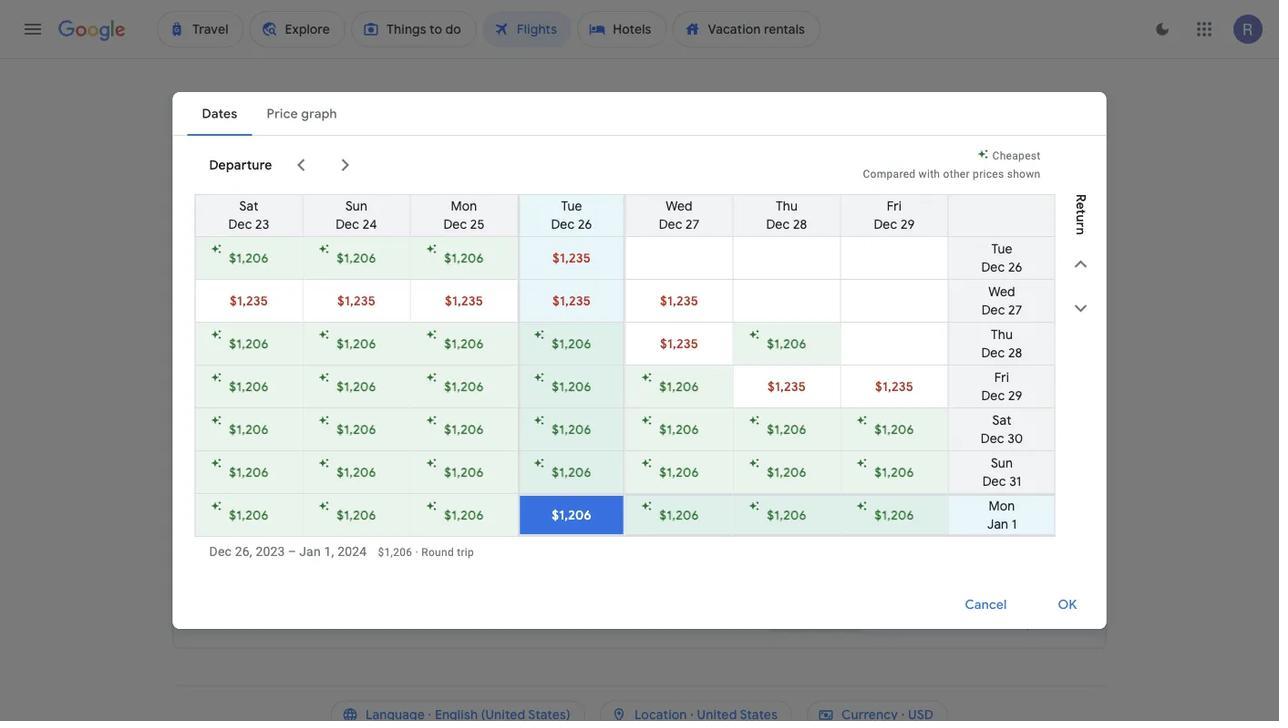 Task type: vqa. For each thing, say whether or not it's contained in the screenshot.


Task type: locate. For each thing, give the bounding box(es) containing it.
1 vertical spatial 302
[[775, 458, 800, 477]]

$1,235
[[553, 250, 591, 266], [230, 293, 268, 309], [337, 293, 376, 309], [445, 293, 483, 309], [553, 293, 591, 309], [660, 293, 699, 309], [660, 336, 699, 352], [768, 378, 806, 395], [876, 378, 914, 395]]

1 nonstop from the top
[[647, 389, 704, 408]]

tue left airlines
[[561, 198, 582, 214]]

302 for 302 kg co 2
[[775, 389, 800, 408]]

20% for 9:11 pm
[[779, 481, 800, 494]]

2 inside total duration 2 hr 57 min. element
[[529, 526, 537, 545]]

1 up 2 hr 57 min
[[558, 458, 563, 477]]

-
[[776, 412, 779, 425], [776, 481, 779, 494], [776, 618, 779, 630]]

hr up 2 hr 57 min
[[540, 458, 554, 477]]

2 vertical spatial hr
[[540, 526, 554, 545]]

302 kg co
[[775, 458, 846, 477]]

– down 2 hr 57 min
[[552, 617, 560, 630]]

co up 302 kg co
[[823, 389, 846, 408]]

include
[[208, 345, 245, 358]]

hr down bag
[[540, 389, 554, 408]]

min right 57
[[577, 526, 601, 545]]

0 horizontal spatial 26
[[578, 216, 592, 233]]

1 for 7:30 am – 11:31 am
[[558, 389, 563, 408]]

302 up 302 kg co
[[775, 389, 800, 408]]

26
[[578, 216, 592, 233], [1009, 259, 1023, 275]]

bag fees button
[[534, 345, 579, 358]]

1 vertical spatial mon
[[989, 498, 1015, 514]]

1 vertical spatial nonstop
[[647, 458, 704, 477]]

0 vertical spatial american
[[258, 549, 306, 561]]

yyz
[[560, 412, 580, 425], [560, 480, 580, 493], [560, 617, 580, 630]]

$1,284 left ok button
[[989, 595, 1033, 613]]

3 yyz from the top
[[560, 617, 580, 630]]

dec down 'airlines' popup button
[[659, 216, 683, 233]]

1 hr from the top
[[540, 389, 554, 408]]

1 vertical spatial fri
[[995, 369, 1010, 386]]

round for 11:31 am
[[983, 413, 1013, 425]]

0 vertical spatial united
[[324, 412, 357, 425]]

2 dfw from the top
[[529, 480, 552, 493]]

31
[[1010, 473, 1022, 490]]

1 vertical spatial $1,284
[[989, 595, 1033, 613]]

price left graph
[[1019, 264, 1050, 281]]

co right 301
[[821, 526, 844, 545]]

0 vertical spatial 20%
[[779, 412, 800, 425]]

and
[[512, 345, 531, 358]]

dec down bags popup button
[[767, 216, 790, 233]]

2 3 hr 1 min dfw – yyz from the top
[[529, 458, 591, 493]]

-20% emissions for 9:11 pm
[[776, 481, 856, 494]]

1 fees from the left
[[333, 345, 355, 358]]

yyz for 11:31 am
[[560, 412, 580, 425]]

dfw down 2 hr 57 min
[[529, 617, 552, 630]]

Arrival time: 11:31 AM. text field
[[328, 389, 383, 408]]

passenger assistance button
[[639, 345, 751, 358]]

air down 7:30 am
[[258, 412, 272, 425]]

27 down price graph button
[[1009, 302, 1023, 318]]

0 horizontal spatial prices
[[240, 259, 278, 275]]

kg for 302
[[804, 389, 820, 408]]

1 air canada from the top
[[258, 412, 314, 425]]

2 3 from the top
[[529, 458, 537, 477]]

3 down "and"
[[529, 389, 537, 408]]

fri
[[887, 198, 902, 214], [995, 369, 1010, 386]]

20% down 302 kg co
[[779, 481, 800, 494]]

leaves dallas/fort worth international airport at 5:10 pm on tuesday, december 26 and arrives at toronto pearson international airport at 9:11 pm on tuesday, december 26. element
[[258, 458, 373, 477]]

1 vertical spatial $1,206 round trip
[[983, 458, 1033, 494]]

air canada
[[258, 412, 314, 425], [258, 480, 314, 493]]

0 vertical spatial nonstop
[[647, 389, 704, 408]]

1 horizontal spatial sat
[[993, 412, 1012, 429]]

2 united from the top
[[324, 480, 357, 493]]

– inside the 12:20 pm – 4:17 pm american
[[320, 526, 329, 545]]

– for 9:11 pm
[[313, 458, 322, 477]]

26 inside the tue dec 26 wed dec 27 thu dec 28 fri dec 29 sat dec 30 sun dec 31 mon jan 1
[[1009, 259, 1023, 275]]

2 round from the top
[[983, 481, 1013, 494]]

dfw
[[529, 412, 552, 425], [529, 480, 552, 493], [529, 617, 552, 630]]

$1,235 up 302 kg co
[[768, 378, 806, 395]]

trip inside the "$1,284 round trip"
[[1016, 618, 1033, 631]]

mon up 25
[[451, 198, 477, 214]]

1 vertical spatial dfw
[[529, 480, 552, 493]]

1 horizontal spatial price
[[1019, 264, 1050, 281]]

28 down the price popup button
[[793, 216, 808, 233]]

price
[[797, 189, 828, 205], [1019, 264, 1050, 281]]

1
[[558, 389, 563, 408], [558, 458, 563, 477], [1012, 516, 1017, 533]]

dec inside tue dec 26
[[551, 216, 575, 233]]

1 right 'jan'
[[1012, 516, 1017, 533]]

0 vertical spatial -20% emissions
[[776, 412, 856, 425]]

air
[[258, 412, 272, 425], [258, 480, 272, 493]]

3 -20% emissions from the top
[[776, 618, 856, 630]]

bags
[[718, 189, 748, 205]]

1 vertical spatial price
[[1019, 264, 1050, 281]]

optional
[[423, 345, 466, 358]]

sun inside the tue dec 26 wed dec 27 thu dec 28 fri dec 29 sat dec 30 sun dec 31 mon jan 1
[[991, 455, 1013, 472]]

mon
[[451, 198, 477, 214], [989, 498, 1015, 514]]

3 hr 1 min dfw – yyz for 11:31 am
[[529, 389, 591, 425]]

0 vertical spatial 26
[[578, 216, 592, 233]]

1 vertical spatial american
[[258, 617, 306, 630]]

1 vertical spatial 28
[[1009, 345, 1023, 361]]

1 vertical spatial canada
[[275, 480, 314, 493]]

sat
[[239, 198, 259, 214], [993, 412, 1012, 429]]

- for 9:11 pm
[[776, 481, 779, 494]]

26 for tue dec 26
[[578, 216, 592, 233]]

price down 'departure' text field
[[797, 189, 828, 205]]

2 20% from the top
[[779, 481, 800, 494]]

round inside the "$1,284 round trip"
[[983, 618, 1013, 631]]

1 vertical spatial sun
[[991, 455, 1013, 472]]

2 right 301
[[844, 532, 850, 547]]

sort
[[1030, 343, 1056, 359]]

united for 11:31 am
[[324, 412, 357, 425]]

0 vertical spatial dfw
[[529, 412, 552, 425]]

all filters (2)
[[207, 189, 280, 205]]

(2)
[[264, 189, 280, 205]]

0 horizontal spatial sun
[[346, 198, 368, 214]]

1 vertical spatial total duration 3 hr 1 min. element
[[529, 458, 647, 479]]

airlines button
[[613, 182, 700, 212]]

26 down "stops" popup button
[[578, 216, 592, 233]]

sat inside sat dec 23
[[239, 198, 259, 214]]

2 inside 302 kg co 2
[[846, 395, 852, 411]]

302
[[775, 389, 800, 408], [775, 458, 800, 477]]

3
[[529, 389, 537, 408], [529, 458, 537, 477]]

28 inside thu dec 28
[[793, 216, 808, 233]]

1 dfw from the top
[[529, 412, 552, 425]]

20% down 301
[[779, 618, 800, 630]]

3 hr from the top
[[540, 526, 554, 545]]

26 inside tue dec 26
[[578, 216, 592, 233]]

thu inside thu dec 28
[[776, 198, 798, 214]]

0 vertical spatial 28
[[793, 216, 808, 233]]

dec
[[229, 216, 252, 233], [336, 216, 359, 233], [444, 216, 467, 233], [551, 216, 575, 233], [659, 216, 683, 233], [767, 216, 790, 233], [874, 216, 898, 233], [309, 259, 334, 275], [982, 259, 1005, 275], [982, 302, 1006, 318], [982, 345, 1005, 361], [982, 388, 1005, 404], [981, 430, 1005, 447], [983, 473, 1007, 490], [209, 544, 232, 559]]

departing flights main content
[[173, 256, 1107, 663]]

1 horizontal spatial 27
[[1009, 302, 1023, 318]]

3 nonstop from the top
[[647, 526, 704, 545]]

thu dec 28
[[767, 198, 808, 233]]

Departure time: 12:20 PM. text field
[[258, 526, 317, 545]]

2 -20% emissions from the top
[[776, 481, 856, 494]]

2 left 57
[[529, 526, 537, 545]]

1 united from the top
[[324, 412, 357, 425]]

stops
[[540, 189, 574, 205]]

3 - from the top
[[776, 618, 779, 630]]

1 20% from the top
[[779, 412, 800, 425]]

by:
[[1059, 343, 1078, 359]]

2 $1,284 from the top
[[989, 595, 1033, 613]]

0 vertical spatial mon
[[451, 198, 477, 214]]

26 for tue dec 26 wed dec 27 thu dec 28 fri dec 29 sat dec 30 sun dec 31 mon jan 1
[[1009, 259, 1023, 275]]

2023 – jan
[[256, 544, 321, 559]]

1 vertical spatial 27
[[1009, 302, 1023, 318]]

2 vertical spatial nonstop flight. element
[[647, 526, 704, 548]]

$1,284 for $1,284 round trip
[[989, 595, 1033, 613]]

Departure time: 5:10 PM. text field
[[258, 458, 309, 477]]

emissions down 301 kg co 2 on the right of page
[[803, 618, 856, 630]]

total duration 3 hr 1 min. element for 11:31 am
[[529, 389, 647, 411]]

$1,235 up prices include required taxes + fees for 2 adults. optional charges and bag fees may apply. passenger assistance
[[445, 293, 483, 309]]

1 vertical spatial 26
[[1009, 259, 1023, 275]]

leaves dallas/fort worth international airport at 7:30 am on tuesday, december 26 and arrives at toronto pearson international airport at 11:31 am on tuesday, december 26. element
[[258, 389, 383, 408]]

1 vertical spatial co
[[823, 458, 846, 477]]

price for price graph
[[1019, 264, 1050, 281]]

scroll right image
[[334, 154, 356, 176]]

0 vertical spatial 302
[[775, 389, 800, 408]]

2 vertical spatial -
[[776, 618, 779, 630]]

dfw up 2 hr 57 min
[[529, 480, 552, 493]]

1284 US dollars text field
[[989, 526, 1033, 545]]

0 vertical spatial 3
[[529, 389, 537, 408]]

air canada down departure time: 5:10 pm. text box
[[258, 480, 314, 493]]

1 canada from the top
[[275, 412, 314, 425]]

$1,284 down "31"
[[989, 526, 1033, 545]]

0 horizontal spatial price
[[797, 189, 828, 205]]

20% inside popup button
[[779, 618, 800, 630]]

28 inside the tue dec 26 wed dec 27 thu dec 28 fri dec 29 sat dec 30 sun dec 31 mon jan 1
[[1009, 345, 1023, 361]]

round down 1206 us dollars text box
[[983, 481, 1013, 494]]

min
[[567, 389, 591, 408], [567, 458, 591, 477], [577, 526, 601, 545]]

27 down 'airlines' popup button
[[686, 216, 700, 233]]

american down the dec 26, 2023 – jan 1, 2024
[[258, 617, 306, 630]]

dec left the 23
[[229, 216, 252, 233]]

wed dec 27
[[659, 198, 700, 233]]

- down 302 kg co 2
[[776, 412, 779, 425]]

tue inside the tue dec 26 wed dec 27 thu dec 28 fri dec 29 sat dec 30 sun dec 31 mon jan 1
[[992, 241, 1013, 257]]

0 horizontal spatial fri
[[887, 198, 902, 214]]

emissions down 302 kg co
[[803, 481, 856, 494]]

0 vertical spatial nonstop flight. element
[[647, 389, 704, 411]]

duration
[[962, 189, 1015, 205]]

canada down departure time: 5:10 pm. text box
[[275, 480, 314, 493]]

1 american from the top
[[258, 549, 306, 561]]

prices
[[173, 345, 205, 358]]

0 vertical spatial hr
[[540, 389, 554, 408]]

fees
[[333, 345, 355, 358], [557, 345, 579, 358]]

-20% emissions
[[776, 412, 856, 425], [776, 481, 856, 494], [776, 618, 856, 630]]

302 inside 302 kg co 2
[[775, 389, 800, 408]]

3 for 9:11 pm
[[529, 458, 537, 477]]

find the best price region
[[173, 256, 1107, 304]]

29 inside the tue dec 26 wed dec 27 thu dec 28 fri dec 29 sat dec 30 sun dec 31 mon jan 1
[[1009, 388, 1023, 404]]

2
[[335, 93, 342, 108], [376, 345, 382, 358], [846, 395, 852, 411], [529, 526, 537, 545], [844, 532, 850, 547]]

0 horizontal spatial wed
[[666, 198, 693, 214]]

dfw down bag
[[529, 412, 552, 425]]

kg for 301
[[801, 526, 818, 545]]

1 vertical spatial air canada
[[258, 480, 314, 493]]

round down cancel
[[983, 618, 1013, 631]]

prices
[[973, 168, 1005, 181], [240, 259, 278, 275]]

nonstop flight. element
[[647, 389, 704, 411], [647, 458, 704, 479], [647, 526, 704, 548]]

sat up 30 at the bottom right of the page
[[993, 412, 1012, 429]]

1 3 from the top
[[529, 389, 537, 408]]

- down 301
[[776, 618, 779, 630]]

0 vertical spatial fri
[[887, 198, 902, 214]]

1 horizontal spatial 29
[[1009, 388, 1023, 404]]

1 -20% emissions from the top
[[776, 412, 856, 425]]

2 canada from the top
[[275, 480, 314, 493]]

tue down duration popup button
[[992, 241, 1013, 257]]

cancel button
[[943, 583, 1029, 627]]

1 $1,206 round trip from the top
[[983, 389, 1033, 425]]

1 302 from the top
[[775, 389, 800, 408]]

1 vertical spatial air
[[258, 480, 272, 493]]

– for yyz
[[552, 617, 560, 630]]

1 air from the top
[[258, 412, 272, 425]]

1 yyz from the top
[[560, 412, 580, 425]]

co for 302 kg co
[[823, 458, 846, 477]]

sun dec 24
[[336, 198, 377, 233]]

$1,206 round trip down 30 at the bottom right of the page
[[983, 458, 1033, 494]]

2 air from the top
[[258, 480, 272, 493]]

3 20% from the top
[[779, 618, 800, 630]]

27
[[686, 216, 700, 233], [1009, 302, 1023, 318]]

1 round from the top
[[983, 413, 1013, 425]]

jan
[[987, 516, 1009, 533]]

kg down 302 kg co 2
[[804, 458, 820, 477]]

1 down bag fees button
[[558, 389, 563, 408]]

26 left graph
[[1009, 259, 1023, 275]]

2 vertical spatial nonstop
[[647, 526, 704, 545]]

Arrival time: 4:17 PM. text field
[[333, 526, 383, 545]]

None search field
[[173, 84, 1107, 242]]

1 vertical spatial 20%
[[779, 481, 800, 494]]

tue dec 26
[[551, 198, 592, 233]]

0 horizontal spatial 29
[[901, 216, 915, 233]]

co down 302 kg co 2
[[823, 458, 846, 477]]

none search field containing all filters (2)
[[173, 84, 1107, 242]]

mon inside mon dec 25
[[451, 198, 477, 214]]

1 total duration 3 hr 1 min. element from the top
[[529, 389, 647, 411]]

fri down "compared"
[[887, 198, 902, 214]]

mon dec 25
[[444, 198, 485, 233]]

kg inside 301 kg co 2
[[801, 526, 818, 545]]

trip down 1206 us dollars text box
[[1016, 481, 1033, 494]]

- inside popup button
[[776, 618, 779, 630]]

0 vertical spatial canada
[[275, 412, 314, 425]]

0 horizontal spatial sat
[[239, 198, 259, 214]]

0 vertical spatial min
[[567, 389, 591, 408]]

1 3 hr 1 min dfw – yyz from the top
[[529, 389, 591, 425]]

co inside 301 kg co 2
[[821, 526, 844, 545]]

trip down 1284 us dollars text box
[[1016, 618, 1033, 631]]

leaves dallas/fort worth international airport at 12:20 pm on tuesday, december 26 and arrives at toronto pearson international airport at 4:17 pm on tuesday, december 26. element
[[258, 526, 383, 545]]

emissions up '24'
[[343, 189, 403, 205]]

1 horizontal spatial fri
[[995, 369, 1010, 386]]

1 vertical spatial yyz
[[560, 480, 580, 493]]

air down departure time: 5:10 pm. text box
[[258, 480, 272, 493]]

– left '2024'
[[320, 526, 329, 545]]

min down may
[[567, 389, 591, 408]]

times
[[877, 189, 913, 205]]

0 vertical spatial air canada
[[258, 412, 314, 425]]

1 - from the top
[[776, 412, 779, 425]]

2 up "scroll right" image
[[335, 93, 342, 108]]

0 horizontal spatial 28
[[793, 216, 808, 233]]

0 vertical spatial tue
[[561, 198, 582, 214]]

dec up 1206 us dollars text field at the right bottom of the page
[[982, 345, 1005, 361]]

1 horizontal spatial thu
[[991, 326, 1013, 343]]

emissions inside popup button
[[343, 189, 403, 205]]

compared with other prices shown
[[863, 168, 1041, 181]]

tue
[[561, 198, 582, 214], [992, 241, 1013, 257]]

dec right learn more about tracked prices image
[[309, 259, 334, 275]]

co inside 302 kg co 2
[[823, 389, 846, 408]]

$1,284 for $1,284
[[989, 526, 1033, 545]]

2 302 from the top
[[775, 458, 800, 477]]

dec left '24'
[[336, 216, 359, 233]]

3 up 2 hr 57 min
[[529, 458, 537, 477]]

0 vertical spatial thu
[[776, 198, 798, 214]]

1 vertical spatial -20% emissions
[[776, 481, 856, 494]]

0 vertical spatial $1,206 round trip
[[983, 389, 1033, 425]]

– left 9:11 pm
[[313, 458, 322, 477]]

0 horizontal spatial tue
[[561, 198, 582, 214]]

2 - from the top
[[776, 481, 779, 494]]

2 fees from the left
[[557, 345, 579, 358]]

graph
[[1053, 264, 1088, 281]]

trip
[[1016, 413, 1033, 425], [1016, 481, 1033, 494], [457, 546, 474, 559], [1016, 618, 1033, 631]]

price inside button
[[1019, 264, 1050, 281]]

0 vertical spatial sat
[[239, 198, 259, 214]]

3 hr 1 min dfw – yyz down bag fees button
[[529, 389, 591, 425]]

$1,206
[[229, 250, 269, 266], [337, 250, 376, 266], [444, 250, 484, 266], [229, 336, 269, 352], [337, 336, 376, 352], [444, 336, 484, 352], [552, 336, 592, 352], [767, 336, 807, 352], [229, 378, 269, 395], [337, 378, 376, 395], [444, 378, 484, 395], [552, 378, 592, 395], [660, 378, 699, 395], [989, 389, 1033, 408], [229, 421, 269, 438], [337, 421, 376, 438], [444, 421, 484, 438], [552, 421, 592, 438], [660, 421, 699, 438], [767, 421, 807, 438], [875, 421, 914, 438], [989, 458, 1033, 477], [229, 464, 269, 481], [337, 464, 376, 481], [444, 464, 484, 481], [552, 464, 592, 481], [660, 464, 699, 481], [767, 464, 807, 481], [875, 464, 914, 481], [229, 507, 269, 523], [337, 507, 376, 523], [444, 507, 484, 523], [552, 507, 592, 523], [660, 507, 699, 523], [767, 507, 807, 523], [875, 507, 914, 523], [378, 546, 412, 559]]

0 vertical spatial 29
[[901, 216, 915, 233]]

-20% emissions down 302 kg co 2
[[776, 412, 856, 425]]

nonstop for 301
[[647, 526, 704, 545]]

round for 9:11 pm
[[983, 481, 1013, 494]]

total duration 3 hr 1 min. element
[[529, 389, 647, 411], [529, 458, 647, 479]]

min for 11:31 am
[[567, 389, 591, 408]]

7:30 am – 11:31 am
[[258, 389, 383, 408]]

tue inside tue dec 26
[[561, 198, 582, 214]]

hr left 57
[[540, 526, 554, 545]]

american down departure time: 12:20 pm. text field
[[258, 549, 306, 561]]

price graph button
[[972, 256, 1103, 289]]

0 horizontal spatial thu
[[776, 198, 798, 214]]

1 vertical spatial tue
[[992, 241, 1013, 257]]

2 vertical spatial 1
[[1012, 516, 1017, 533]]

0 vertical spatial yyz
[[560, 412, 580, 425]]

28
[[793, 216, 808, 233], [1009, 345, 1023, 361]]

nonstop for 302
[[647, 389, 704, 408]]

american inside the 12:20 pm – 4:17 pm american
[[258, 549, 306, 561]]

1 $1,284 from the top
[[989, 526, 1033, 545]]

1 horizontal spatial wed
[[989, 284, 1016, 300]]

0 vertical spatial sun
[[346, 198, 368, 214]]

– right 7:30 am
[[316, 389, 325, 408]]

2 yyz from the top
[[560, 480, 580, 493]]

0 vertical spatial prices
[[973, 168, 1005, 181]]

1 vertical spatial hr
[[540, 458, 554, 477]]

2 $1,206 round trip from the top
[[983, 458, 1033, 494]]

28 left sort
[[1009, 345, 1023, 361]]

3 hr 1 min dfw – yyz for 9:11 pm
[[529, 458, 591, 493]]

2 air canada from the top
[[258, 480, 314, 493]]

1 vertical spatial 3 hr 1 min dfw – yyz
[[529, 458, 591, 493]]

mon up 'jan'
[[989, 498, 1015, 514]]

dec down times at the top of page
[[874, 216, 898, 233]]

1 horizontal spatial tue
[[992, 241, 1013, 257]]

2 up 302 kg co
[[846, 395, 852, 411]]

3 for 11:31 am
[[529, 389, 537, 408]]

2 hr 57 min
[[529, 526, 601, 545]]

302 for 302 kg co
[[775, 458, 800, 477]]

air for 7:30 am
[[258, 412, 272, 425]]

air canada down 7:30 am text field
[[258, 412, 314, 425]]

29 inside fri dec 29
[[901, 216, 915, 233]]

other
[[944, 168, 970, 181]]

hr for 7:30 am – 11:31 am
[[540, 389, 554, 408]]

0 vertical spatial kg
[[804, 389, 820, 408]]

2 vertical spatial co
[[821, 526, 844, 545]]

1 for 5:10 pm – 9:11 pm
[[558, 458, 563, 477]]

wed inside wed dec 27
[[666, 198, 693, 214]]

-20% emissions button
[[770, 595, 877, 634]]

emissions down 302 kg co 2
[[803, 412, 856, 425]]

1 vertical spatial min
[[567, 458, 591, 477]]

scroll down image
[[1070, 297, 1092, 319]]

sun
[[346, 198, 368, 214], [991, 455, 1013, 472]]

kg right 301
[[801, 526, 818, 545]]

3 round from the top
[[983, 618, 1013, 631]]

price inside popup button
[[797, 189, 828, 205]]

3 nonstop flight. element from the top
[[647, 526, 704, 548]]

departure
[[209, 157, 272, 173]]

round
[[422, 546, 454, 559]]

1 horizontal spatial mon
[[989, 498, 1015, 514]]

57
[[557, 526, 573, 545]]

4:17 pm
[[333, 526, 383, 545]]

1 horizontal spatial 28
[[1009, 345, 1023, 361]]

dec inside sun dec 24
[[336, 216, 359, 233]]

1 vertical spatial thu
[[991, 326, 1013, 343]]

0 vertical spatial co
[[823, 389, 846, 408]]

yyz down 57
[[560, 617, 580, 630]]

-20% emissions down 301 kg co 2 on the right of page
[[776, 618, 856, 630]]

canada down 7:30 am text field
[[275, 412, 314, 425]]

tue for tue dec 26
[[561, 198, 582, 214]]

1 vertical spatial round
[[983, 481, 1013, 494]]

1 vertical spatial united
[[324, 480, 357, 493]]

prices left learn more about tracked prices image
[[240, 259, 278, 275]]

1 horizontal spatial sun
[[991, 455, 1013, 472]]

2 vertical spatial yyz
[[560, 617, 580, 630]]

united down the 11:31 am
[[324, 412, 357, 425]]

$1,235 up departing flights
[[230, 293, 268, 309]]

29
[[901, 216, 915, 233], [1009, 388, 1023, 404]]

1 vertical spatial prices
[[240, 259, 278, 275]]

total duration 3 hr 1 min. element down may
[[529, 389, 647, 411]]

1 horizontal spatial prices
[[973, 168, 1005, 181]]

302 up 301
[[775, 458, 800, 477]]

- down 302 kg co
[[776, 481, 779, 494]]

fri inside the tue dec 26 wed dec 27 thu dec 28 fri dec 29 sat dec 30 sun dec 31 mon jan 1
[[995, 369, 1010, 386]]

0 horizontal spatial fees
[[333, 345, 355, 358]]

1 nonstop flight. element from the top
[[647, 389, 704, 411]]

0 vertical spatial 27
[[686, 216, 700, 233]]

american
[[258, 549, 306, 561], [258, 617, 306, 630]]

1 vertical spatial 29
[[1009, 388, 1023, 404]]

0 vertical spatial $1,284
[[989, 526, 1033, 545]]

$1,235 up bag fees button
[[553, 293, 591, 309]]

total duration 3 hr 1 min. element for 9:11 pm
[[529, 458, 647, 479]]

round down 1206 us dollars text field at the right bottom of the page
[[983, 413, 1013, 425]]

canada for 5:10 pm
[[275, 480, 314, 493]]

kg up 302 kg co
[[804, 389, 820, 408]]

2 hr from the top
[[540, 458, 554, 477]]

1 horizontal spatial fees
[[557, 345, 579, 358]]

1 vertical spatial sat
[[993, 412, 1012, 429]]

$1,284 inside the "$1,284 round trip"
[[989, 595, 1033, 613]]

0 vertical spatial total duration 3 hr 1 min. element
[[529, 389, 647, 411]]

trip for 1206 us dollars text box
[[1016, 481, 1033, 494]]

dec inside sat dec 23
[[229, 216, 252, 233]]

1 vertical spatial -
[[776, 481, 779, 494]]

0 vertical spatial price
[[797, 189, 828, 205]]

2 vertical spatial round
[[983, 618, 1013, 631]]

0 vertical spatial 3 hr 1 min dfw – yyz
[[529, 389, 591, 425]]

wed inside the tue dec 26 wed dec 27 thu dec 28 fri dec 29 sat dec 30 sun dec 31 mon jan 1
[[989, 284, 1016, 300]]

1206 US dollars text field
[[989, 389, 1033, 408]]

– down bag fees button
[[552, 412, 560, 425]]

1 inside the tue dec 26 wed dec 27 thu dec 28 fri dec 29 sat dec 30 sun dec 31 mon jan 1
[[1012, 516, 1017, 533]]

departing flights
[[173, 317, 315, 341]]

sat up the 23
[[239, 198, 259, 214]]

$1,206 round trip for 11:31 am
[[983, 389, 1033, 425]]

2 total duration 3 hr 1 min. element from the top
[[529, 458, 647, 479]]

yyz for 9:11 pm
[[560, 480, 580, 493]]

20% down 302 kg co 2
[[779, 412, 800, 425]]

3 hr 1 min dfw – yyz up 2 hr 57 min
[[529, 458, 591, 493]]

kg inside 302 kg co 2
[[804, 389, 820, 408]]

min up 57
[[567, 458, 591, 477]]

united down 9:11 pm
[[324, 480, 357, 493]]

1 vertical spatial wed
[[989, 284, 1016, 300]]

canada for 7:30 am
[[275, 412, 314, 425]]

Departure text field
[[811, 125, 895, 174]]

less emissions
[[313, 189, 403, 205]]



Task type: describe. For each thing, give the bounding box(es) containing it.
less emissions button
[[302, 182, 434, 212]]

20% for 11:31 am
[[779, 412, 800, 425]]

2 nonstop flight. element from the top
[[647, 458, 704, 479]]

2 vertical spatial min
[[577, 526, 601, 545]]

austin button
[[441, 182, 522, 212]]

dec inside thu dec 28
[[767, 216, 790, 233]]

united for 9:11 pm
[[324, 480, 357, 493]]

2 button
[[302, 84, 375, 117]]

dec inside fri dec 29
[[874, 216, 898, 233]]

5:10 pm – 9:11 pm
[[258, 458, 373, 477]]

sort by:
[[1030, 343, 1078, 359]]

sun inside sun dec 24
[[346, 198, 368, 214]]

departing
[[173, 317, 258, 341]]

tue for tue dec 26 wed dec 27 thu dec 28 fri dec 29 sat dec 30 sun dec 31 mon jan 1
[[992, 241, 1013, 257]]

adults.
[[385, 345, 420, 358]]

·
[[415, 546, 419, 559]]

302 kg co 2
[[775, 389, 852, 411]]

track prices
[[204, 259, 278, 275]]

date grid button
[[845, 256, 963, 289]]

date
[[893, 264, 921, 281]]

301 kg co 2
[[775, 526, 850, 547]]

trip right round
[[457, 546, 474, 559]]

9:11 pm
[[325, 458, 373, 477]]

airlines
[[623, 189, 669, 205]]

sat dec 23
[[229, 198, 269, 233]]

ok button
[[1036, 583, 1099, 627]]

23
[[255, 216, 269, 233]]

12:20 pm
[[258, 526, 317, 545]]

dec inside mon dec 25
[[444, 216, 467, 233]]

$1,235 up passenger
[[660, 293, 699, 309]]

ok
[[1058, 597, 1078, 613]]

Departure time: 7:30 AM. text field
[[258, 389, 312, 408]]

for
[[358, 345, 373, 358]]

co for 301 kg co 2
[[821, 526, 844, 545]]

times button
[[866, 182, 944, 212]]

co for 302 kg co 2
[[823, 389, 846, 408]]

taxes
[[293, 345, 321, 358]]

n
[[1073, 228, 1089, 235]]

1 vertical spatial kg
[[804, 458, 820, 477]]

min for 9:11 pm
[[567, 458, 591, 477]]

all
[[207, 189, 223, 205]]

-20% emissions for 11:31 am
[[776, 412, 856, 425]]

– for 11:31 am
[[316, 389, 325, 408]]

– for 4:17 pm
[[320, 526, 329, 545]]

2 right 'for'
[[376, 345, 382, 358]]

Arrival time: 9:11 PM. text field
[[325, 458, 373, 477]]

passenger
[[639, 345, 693, 358]]

date grid
[[893, 264, 949, 281]]

$1,206 · round trip
[[378, 546, 474, 559]]

apply.
[[606, 345, 636, 358]]

price for price
[[797, 189, 828, 205]]

e
[[1073, 202, 1089, 210]]

dec 26, 2023 – jan 1, 2024
[[209, 544, 367, 559]]

air canada for 5:10 pm
[[258, 480, 314, 493]]

11:31 am
[[328, 389, 383, 408]]

fri inside fri dec 29
[[887, 198, 902, 214]]

less
[[313, 189, 340, 205]]

30
[[1008, 430, 1023, 447]]

dec down price graph button
[[982, 302, 1006, 318]]

r
[[1073, 222, 1089, 228]]

7:30 am
[[258, 389, 312, 408]]

12:20 pm – 4:17 pm american
[[258, 526, 383, 561]]

filters
[[226, 189, 261, 205]]

1206 US dollars text field
[[989, 458, 1033, 477]]

26 – 29
[[337, 259, 378, 275]]

1284 US dollars text field
[[989, 595, 1033, 613]]

dec up 1206 us dollars text box
[[982, 388, 1005, 404]]

compared
[[863, 168, 916, 181]]

dec inside wed dec 27
[[659, 216, 683, 233]]

trip for 1206 us dollars text field at the right bottom of the page
[[1016, 413, 1033, 425]]

grid
[[924, 264, 949, 281]]

2 american from the top
[[258, 617, 306, 630]]

emissions inside popup button
[[803, 618, 856, 630]]

scroll left image
[[290, 154, 312, 176]]

stops button
[[529, 182, 605, 212]]

learn more about tracked prices image
[[282, 259, 298, 275]]

total duration 2 hr 57 min. element
[[529, 526, 647, 548]]

thu inside the tue dec 26 wed dec 27 thu dec 28 fri dec 29 sat dec 30 sun dec 31 mon jan 1
[[991, 326, 1013, 343]]

austin
[[452, 189, 491, 205]]

dfw for 9:11 pm
[[529, 480, 552, 493]]

air canada for 7:30 am
[[258, 412, 314, 425]]

trip for 1284 us dollars text box
[[1016, 618, 1033, 631]]

duration button
[[951, 182, 1046, 212]]

hr for 5:10 pm – 9:11 pm
[[540, 458, 554, 477]]

nonstop flight. element for 301
[[647, 526, 704, 548]]

sort by: button
[[1023, 335, 1107, 368]]

mon inside the tue dec 26 wed dec 27 thu dec 28 fri dec 29 sat dec 30 sun dec 31 mon jan 1
[[989, 498, 1015, 514]]

sat inside the tue dec 26 wed dec 27 thu dec 28 fri dec 29 sat dec 30 sun dec 31 mon jan 1
[[993, 412, 1012, 429]]

Return text field
[[965, 125, 1049, 174]]

2 inside 2 popup button
[[335, 93, 342, 108]]

u
[[1073, 215, 1089, 222]]

dfw – yyz
[[529, 617, 580, 630]]

nonstop flight. element for 302
[[647, 389, 704, 411]]

all filters (2) button
[[173, 182, 295, 212]]

charges
[[469, 345, 510, 358]]

prices inside find the best price region
[[240, 259, 278, 275]]

bag
[[534, 345, 554, 358]]

$1,235 down 26 – 29
[[337, 293, 376, 309]]

cancel
[[965, 597, 1007, 613]]

tue dec 26 wed dec 27 thu dec 28 fri dec 29 sat dec 30 sun dec 31 mon jan 1
[[981, 241, 1023, 533]]

dfw for 11:31 am
[[529, 412, 552, 425]]

301
[[775, 526, 798, 545]]

dec right grid
[[982, 259, 1005, 275]]

5:10 pm
[[258, 458, 309, 477]]

$1,284 round trip
[[983, 595, 1033, 631]]

3 dfw from the top
[[529, 617, 552, 630]]

air for 5:10 pm
[[258, 480, 272, 493]]

dec 26 – 29
[[309, 259, 378, 275]]

2024
[[338, 544, 367, 559]]

prices include required taxes + fees for 2 adults. optional charges and bag fees may apply. passenger assistance
[[173, 345, 751, 358]]

– up 2 hr 57 min
[[552, 480, 560, 493]]

flights
[[262, 317, 315, 341]]

+
[[324, 345, 330, 358]]

scroll up image
[[1070, 254, 1092, 276]]

t
[[1073, 210, 1089, 215]]

dec left 30 at the bottom right of the page
[[981, 430, 1005, 447]]

26,
[[235, 544, 252, 559]]

$1,235 right 302 kg co 2
[[876, 378, 914, 395]]

dec inside find the best price region
[[309, 259, 334, 275]]

dec left "31"
[[983, 473, 1007, 490]]

dec left 26,
[[209, 544, 232, 559]]

required
[[248, 345, 290, 358]]

bags button
[[707, 182, 779, 212]]

27 inside wed dec 27
[[686, 216, 700, 233]]

assistance
[[696, 345, 751, 358]]

-20% emissions inside popup button
[[776, 618, 856, 630]]

shown
[[1007, 168, 1041, 181]]

$1,235 down tue dec 26
[[553, 250, 591, 266]]

may
[[581, 345, 603, 358]]

1,
[[324, 544, 334, 559]]

- for 11:31 am
[[776, 412, 779, 425]]

price graph
[[1019, 264, 1088, 281]]

1206 US dollars text field
[[378, 546, 412, 559]]

track
[[204, 259, 237, 275]]

with
[[919, 168, 941, 181]]

$1,206 round trip for 9:11 pm
[[983, 458, 1033, 494]]

2 nonstop from the top
[[647, 458, 704, 477]]

24
[[363, 216, 377, 233]]

r
[[1073, 194, 1089, 202]]

$1,235 right apply.
[[660, 336, 699, 352]]

price button
[[786, 182, 859, 212]]

2 inside 301 kg co 2
[[844, 532, 850, 547]]

27 inside the tue dec 26 wed dec 27 thu dec 28 fri dec 29 sat dec 30 sun dec 31 mon jan 1
[[1009, 302, 1023, 318]]

fri dec 29
[[874, 198, 915, 233]]



